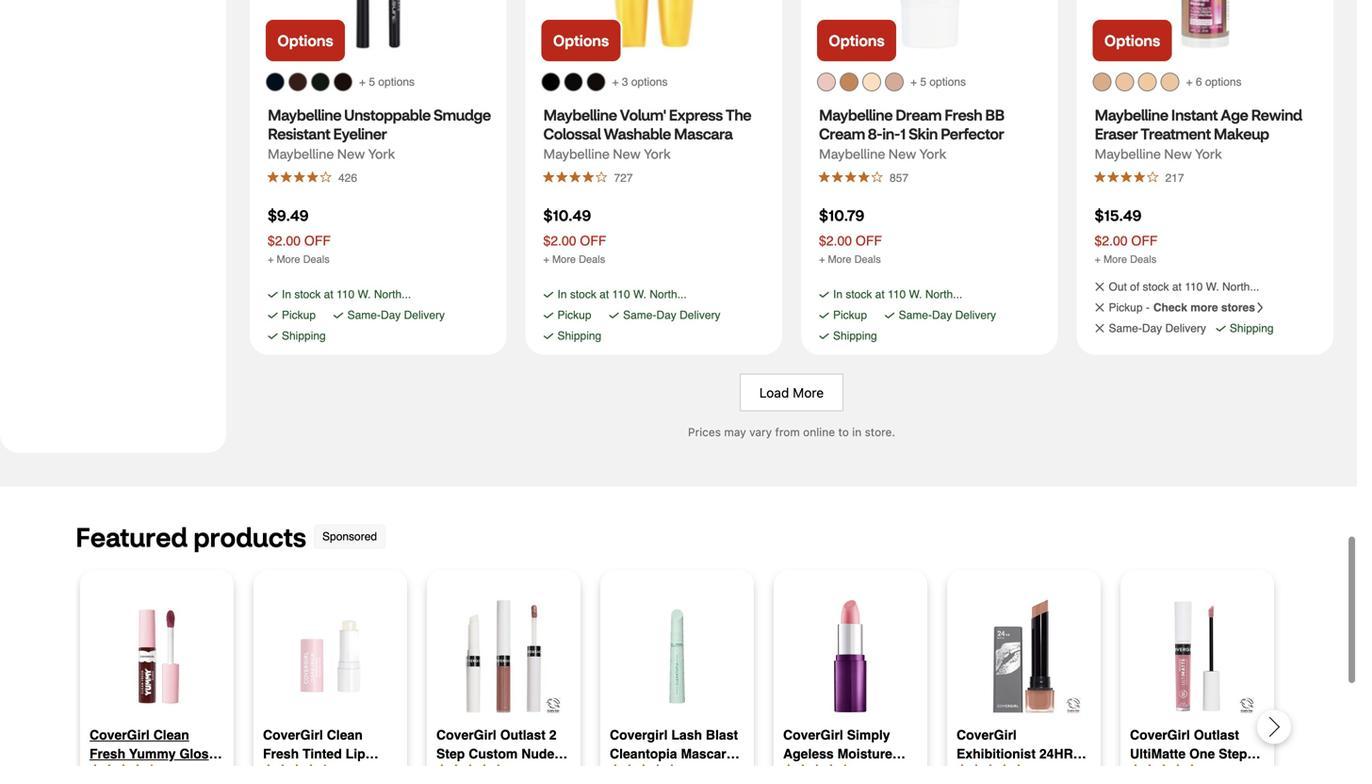 Task type: vqa. For each thing, say whether or not it's contained in the screenshot.
maybelline new york link for Maybelline
yes



Task type: describe. For each thing, give the bounding box(es) containing it.
stock for maybelline volum' express the colossal washable mascara
[[570, 288, 597, 301]]

9 star filled image from the left
[[610, 764, 621, 766]]

deals for $9.49
[[303, 254, 330, 265]]

store.
[[865, 426, 895, 439]]

+ left 6
[[1186, 75, 1193, 89]]

727 link
[[609, 165, 638, 189]]

maybelline new york link for treatment
[[1095, 142, 1222, 165]]

13 star filled image from the left
[[797, 764, 809, 766]]

maybelline down cream
[[819, 145, 885, 162]]

volum'
[[620, 105, 666, 124]]

at for maybelline volum' express the colossal washable mascara
[[600, 288, 609, 301]]

price $10.49. element
[[543, 205, 591, 225]]

+ inside $9.49 $2.00 off + more deals
[[268, 254, 274, 265]]

bb
[[985, 105, 1004, 124]]

more
[[1191, 301, 1218, 314]]

options for unstoppable
[[378, 75, 415, 89]]

treatment
[[1141, 124, 1211, 143]]

+ up unstoppable
[[359, 75, 366, 89]]

w. for maybelline volum' express the colossal washable mascara
[[633, 288, 647, 301]]

new inside maybelline instant age rewind eraser treatment makeup maybelline new york
[[1164, 145, 1192, 162]]

more for $10.79
[[828, 254, 852, 265]]

north... for maybelline unstoppable smudge resistant eyeliner
[[374, 288, 411, 301]]

pickup for maybelline volum' express the colossal washable mascara
[[558, 309, 591, 322]]

star half image for 14th star filled image from right
[[320, 764, 331, 766]]

in for $10.49
[[558, 288, 567, 301]]

eyeliner
[[333, 124, 387, 143]]

9 star filled image from the left
[[1173, 764, 1184, 766]]

north... for maybelline dream fresh bb cream 8-in-1 skin perfector
[[925, 288, 963, 301]]

this link goes to a page with all maybelline instant age rewind eraser treatment makeup reviews. image
[[1095, 172, 1161, 183]]

w. for maybelline unstoppable smudge resistant eyeliner
[[358, 288, 371, 301]]

more for $9.49
[[277, 254, 300, 265]]

$15.49
[[1095, 205, 1142, 225]]

load more
[[760, 385, 824, 400]]

featured products element
[[75, 520, 1357, 766]]

$9.49 $2.00 off + more deals
[[268, 205, 331, 265]]

products
[[193, 520, 306, 554]]

more inside button
[[793, 385, 824, 400]]

in for $10.79
[[833, 288, 843, 301]]

+ inside $10.49 $2.00 off + more deals
[[543, 254, 549, 265]]

same-day delivery shipping for $10.79
[[833, 309, 996, 343]]

york inside maybelline instant age rewind eraser treatment makeup maybelline new york
[[1195, 145, 1222, 162]]

3
[[622, 75, 628, 89]]

delivery for $10.49
[[680, 309, 721, 322]]

options for maybelline unstoppable smudge resistant eyeliner
[[278, 31, 333, 50]]

8 star filled image from the left
[[465, 764, 476, 766]]

options for maybelline instant age rewind eraser treatment makeup
[[1105, 31, 1160, 50]]

maybelline down resistant at top left
[[268, 145, 334, 162]]

14 star filled image from the left
[[812, 764, 823, 766]]

sponsored
[[322, 530, 377, 544]]

cream
[[819, 124, 865, 143]]

york inside the maybelline volum' express the colossal washable mascara maybelline new york
[[644, 145, 671, 162]]

17 star filled image from the left
[[1130, 764, 1141, 766]]

from
[[775, 426, 800, 439]]

star outline image for first star filled icon from the right
[[1187, 764, 1198, 766]]

maybelline new york link for maybelline
[[268, 142, 395, 165]]

makeup
[[1214, 124, 1269, 143]]

prices may vary from online to in store.
[[688, 426, 895, 439]]

new inside maybelline unstoppable smudge resistant eyeliner maybelline new york
[[337, 145, 365, 162]]

$2.00 for $10.79
[[819, 233, 852, 248]]

same-day delivery shipping for $9.49
[[282, 309, 445, 343]]

at for maybelline dream fresh bb cream 8-in-1 skin perfector
[[875, 288, 885, 301]]

deals for $10.49
[[579, 254, 605, 265]]

options for instant
[[1205, 75, 1242, 89]]

$15.49 $2.00 off + more deals
[[1095, 205, 1158, 265]]

deals for $10.79
[[855, 254, 881, 265]]

york inside maybelline dream fresh bb cream 8-in-1 skin perfector maybelline new york
[[920, 145, 947, 162]]

skin
[[909, 124, 938, 143]]

options link for maybelline volum' express the colossal washable mascara
[[540, 18, 623, 63]]

price $9.49. element
[[268, 205, 309, 225]]

north... for maybelline volum' express the colossal washable mascara
[[650, 288, 687, 301]]

off for $10.79
[[856, 233, 882, 248]]

shipping for maybelline volum' express the colossal washable mascara
[[558, 329, 602, 343]]

$10.49 $2.00 off + more deals
[[543, 205, 606, 265]]

5 for unstoppable
[[369, 75, 375, 89]]

217
[[1165, 172, 1184, 185]]

+ inside $15.49 $2.00 off + more deals
[[1095, 254, 1101, 265]]

eraser
[[1095, 124, 1138, 143]]

out
[[1109, 280, 1127, 294]]

110 for maybelline dream fresh bb cream 8-in-1 skin perfector
[[888, 288, 906, 301]]

star half image
[[840, 764, 851, 766]]

deals for $15.49
[[1130, 254, 1157, 265]]

same- for $10.79
[[899, 309, 932, 322]]

1 star filled image from the left
[[90, 764, 101, 766]]

426 link
[[334, 165, 362, 189]]

5 star filled image from the left
[[277, 764, 288, 766]]

out of stock at 110 w. north...
[[1109, 280, 1260, 294]]

4 star filled image from the left
[[479, 764, 490, 766]]

8-
[[868, 124, 882, 143]]

pickup for maybelline unstoppable smudge resistant eyeliner
[[282, 309, 316, 322]]

fresh
[[945, 105, 982, 124]]

6 star filled image from the left
[[305, 764, 317, 766]]

maybelline volum' express the colossal washable mascara maybelline new york
[[543, 105, 754, 162]]

options link for maybelline dream fresh bb cream 8-in-1 skin perfector
[[815, 18, 898, 63]]

+ 5 options for unstoppable
[[359, 75, 415, 89]]

857 link
[[885, 165, 913, 189]]

load more button
[[740, 374, 844, 411]]

8 star filled image from the left
[[985, 764, 996, 766]]

featured
[[75, 520, 188, 554]]

$2.00 for $15.49
[[1095, 233, 1128, 248]]

+ 6 options
[[1186, 75, 1242, 89]]

maybelline down colossal
[[543, 145, 610, 162]]

+ up dream
[[911, 75, 917, 89]]

5 star filled image from the left
[[624, 764, 635, 766]]

day for $9.49
[[381, 309, 401, 322]]

-
[[1146, 301, 1150, 314]]

6 star filled image from the left
[[826, 764, 837, 766]]

$10.79
[[819, 205, 865, 225]]

off for $15.49
[[1131, 233, 1158, 248]]

2 star filled image from the left
[[104, 764, 115, 766]]

featured products
[[75, 520, 306, 554]]

stock for maybelline unstoppable smudge resistant eyeliner
[[294, 288, 321, 301]]

age
[[1221, 105, 1248, 124]]

at for maybelline unstoppable smudge resistant eyeliner
[[324, 288, 333, 301]]

delivery for $10.79
[[955, 309, 996, 322]]

washable
[[604, 124, 671, 143]]

in stock at 110 w. north... for $10.79
[[833, 288, 963, 301]]

426
[[338, 172, 357, 185]]



Task type: locate. For each thing, give the bounding box(es) containing it.
2 deals from the left
[[579, 254, 605, 265]]

3 deals from the left
[[855, 254, 881, 265]]

the
[[726, 105, 751, 124]]

new down treatment
[[1164, 145, 1192, 162]]

maybelline up this link goes to a page with all maybelline unstoppable smudge resistant eyeliner reviews. image
[[268, 105, 341, 124]]

18 star filled image from the left
[[1144, 764, 1156, 766]]

same-day delivery shipping
[[282, 309, 445, 343], [558, 309, 721, 343], [833, 309, 996, 343]]

1 5 from the left
[[369, 75, 375, 89]]

1 options from the left
[[378, 75, 415, 89]]

3 options from the left
[[829, 31, 885, 50]]

filters navigation navigation
[[0, 0, 226, 453]]

in stock at 110 w. north... for $9.49
[[282, 288, 411, 301]]

off inside $10.79 $2.00 off + more deals
[[856, 233, 882, 248]]

stock
[[1143, 280, 1169, 294], [294, 288, 321, 301], [570, 288, 597, 301], [846, 288, 872, 301]]

maybelline up this link goes to a page with all maybelline volum' express the colossal washable mascara reviews. image
[[543, 105, 617, 124]]

maybelline new york link up 857
[[819, 142, 947, 165]]

$2.00 for $10.49
[[543, 233, 576, 248]]

options for dream
[[930, 75, 966, 89]]

10 star filled image from the left
[[638, 764, 649, 766]]

deals inside $10.49 $2.00 off + more deals
[[579, 254, 605, 265]]

options for maybelline dream fresh bb cream 8-in-1 skin perfector
[[829, 31, 885, 50]]

off down price $10.49. element
[[580, 233, 606, 248]]

1 off from the left
[[304, 233, 331, 248]]

deals down price $10.49. element
[[579, 254, 605, 265]]

3 star outline image from the left
[[1187, 764, 1198, 766]]

2 horizontal spatial in
[[833, 288, 843, 301]]

star filled image
[[132, 764, 143, 766], [291, 764, 303, 766], [436, 764, 448, 766], [479, 764, 490, 766], [624, 764, 635, 766], [826, 764, 837, 766], [957, 764, 968, 766], [985, 764, 996, 766], [1173, 764, 1184, 766]]

$2.00
[[268, 233, 301, 248], [543, 233, 576, 248], [819, 233, 852, 248], [1095, 233, 1128, 248]]

w. for maybelline dream fresh bb cream 8-in-1 skin perfector
[[909, 288, 922, 301]]

maybelline new york link
[[268, 142, 395, 165], [543, 142, 671, 165], [819, 142, 947, 165], [1095, 142, 1222, 165]]

options up fresh
[[930, 75, 966, 89]]

7 star filled image from the left
[[957, 764, 968, 766]]

of
[[1130, 280, 1140, 294]]

new down 1
[[888, 145, 916, 162]]

in stock at 110 w. north...
[[282, 288, 411, 301], [558, 288, 687, 301], [833, 288, 963, 301]]

star half image
[[146, 764, 157, 766], [320, 764, 331, 766]]

options for maybelline volum' express the colossal washable mascara
[[553, 31, 609, 50]]

maybelline left 1
[[819, 105, 893, 124]]

$2.00 down price $10.79. element
[[819, 233, 852, 248]]

york down eyeliner
[[368, 145, 395, 162]]

more inside $15.49 $2.00 off + more deals
[[1104, 254, 1127, 265]]

2 horizontal spatial in stock at 110 w. north...
[[833, 288, 963, 301]]

maybelline dream fresh bb cream 8-in-1 skin perfector maybelline new york
[[819, 105, 1007, 162]]

express
[[669, 105, 723, 124]]

options up unstoppable
[[378, 75, 415, 89]]

0 horizontal spatial star outline image
[[493, 764, 504, 766]]

off for $9.49
[[304, 233, 331, 248]]

in stock at 110 w. north... down $9.49 $2.00 off + more deals on the top left of page
[[282, 288, 411, 301]]

1 in stock at 110 w. north... from the left
[[282, 288, 411, 301]]

+ inside $10.79 $2.00 off + more deals
[[819, 254, 825, 265]]

maybelline new york link for 8-
[[819, 142, 947, 165]]

new inside maybelline dream fresh bb cream 8-in-1 skin perfector maybelline new york
[[888, 145, 916, 162]]

pickup for maybelline dream fresh bb cream 8-in-1 skin perfector
[[833, 309, 867, 322]]

11 star filled image from the left
[[652, 764, 664, 766]]

110 for maybelline volum' express the colossal washable mascara
[[612, 288, 630, 301]]

1 star half image from the left
[[146, 764, 157, 766]]

2 in from the left
[[558, 288, 567, 301]]

pickup left the -
[[1109, 301, 1143, 314]]

2 off from the left
[[580, 233, 606, 248]]

2 in stock at 110 w. north... from the left
[[558, 288, 687, 301]]

star outline image for sixth star filled icon from the right
[[493, 764, 504, 766]]

day for $10.79
[[932, 309, 952, 322]]

more inside $10.79 $2.00 off + more deals
[[828, 254, 852, 265]]

1
[[900, 124, 906, 143]]

$9.49
[[268, 205, 309, 225]]

delivery for $9.49
[[404, 309, 445, 322]]

this link goes to a page with all maybelline unstoppable smudge resistant eyeliner reviews. image
[[268, 172, 334, 183]]

colossal
[[543, 124, 601, 143]]

3 options link from the left
[[815, 18, 898, 63]]

727
[[614, 172, 633, 185]]

+ 3 options
[[612, 75, 668, 89]]

more inside $10.49 $2.00 off + more deals
[[552, 254, 576, 265]]

may
[[724, 426, 746, 439]]

options
[[278, 31, 333, 50], [553, 31, 609, 50], [829, 31, 885, 50], [1105, 31, 1160, 50]]

in down $9.49 $2.00 off + more deals on the top left of page
[[282, 288, 291, 301]]

star outline image
[[666, 764, 678, 766]]

york down washable
[[644, 145, 671, 162]]

vary
[[749, 426, 772, 439]]

$10.49
[[543, 205, 591, 225]]

at down $10.79 $2.00 off + more deals
[[875, 288, 885, 301]]

1 in from the left
[[282, 288, 291, 301]]

1 deals from the left
[[303, 254, 330, 265]]

in stock at 110 w. north... down $10.79 $2.00 off + more deals
[[833, 288, 963, 301]]

pickup
[[1109, 301, 1143, 314], [282, 309, 316, 322], [558, 309, 591, 322], [833, 309, 867, 322]]

4 new from the left
[[1164, 145, 1192, 162]]

3 star filled image from the left
[[118, 764, 129, 766]]

pickup down $10.79 $2.00 off + more deals
[[833, 309, 867, 322]]

new down eyeliner
[[337, 145, 365, 162]]

deals inside $9.49 $2.00 off + more deals
[[303, 254, 330, 265]]

price $10.79. element
[[819, 205, 865, 225]]

+ 5 options up dream
[[911, 75, 966, 89]]

1 horizontal spatial star outline image
[[1013, 764, 1025, 766]]

options for volum'
[[631, 75, 668, 89]]

1 horizontal spatial same-day delivery shipping
[[558, 309, 721, 343]]

2 5 from the left
[[920, 75, 927, 89]]

2 maybelline new york link from the left
[[543, 142, 671, 165]]

price $15.49. element
[[1095, 205, 1142, 225]]

2 horizontal spatial same-day delivery shipping
[[833, 309, 996, 343]]

1 horizontal spatial + 5 options
[[911, 75, 966, 89]]

shipping for maybelline dream fresh bb cream 8-in-1 skin perfector
[[833, 329, 877, 343]]

3 off from the left
[[856, 233, 882, 248]]

0 horizontal spatial in stock at 110 w. north...
[[282, 288, 411, 301]]

4 off from the left
[[1131, 233, 1158, 248]]

$2.00 down price $10.49. element
[[543, 233, 576, 248]]

1 horizontal spatial star half image
[[320, 764, 331, 766]]

2 options link from the left
[[540, 18, 623, 63]]

4 deals from the left
[[1130, 254, 1157, 265]]

off inside $10.49 $2.00 off + more deals
[[580, 233, 606, 248]]

same-day delivery
[[1109, 322, 1206, 335]]

off inside $9.49 $2.00 off + more deals
[[304, 233, 331, 248]]

in stock at 110 w. north... down $10.49 $2.00 off + more deals
[[558, 288, 687, 301]]

15 star filled image from the left
[[971, 764, 982, 766]]

same- for $9.49
[[347, 309, 381, 322]]

maybelline new york link up 217 in the right top of the page
[[1095, 142, 1222, 165]]

load
[[760, 385, 789, 400]]

217 link
[[1161, 165, 1189, 189]]

3 star filled image from the left
[[436, 764, 448, 766]]

in stock at 110 w. north... for $10.49
[[558, 288, 687, 301]]

this link goes to a page with all maybelline dream fresh bb cream 8-in-1 skin perfector reviews. image
[[819, 172, 885, 183]]

2 horizontal spatial star outline image
[[1187, 764, 1198, 766]]

+ down $10.49
[[543, 254, 549, 265]]

1 horizontal spatial in stock at 110 w. north...
[[558, 288, 687, 301]]

$2.00 down $9.49
[[268, 233, 301, 248]]

2 $2.00 from the left
[[543, 233, 576, 248]]

more up out on the top right
[[1104, 254, 1127, 265]]

3 $2.00 from the left
[[819, 233, 852, 248]]

stock down $9.49 $2.00 off + more deals on the top left of page
[[294, 288, 321, 301]]

maybelline new york link up 727
[[543, 142, 671, 165]]

dream
[[896, 105, 942, 124]]

same-day delivery shipping for $10.49
[[558, 309, 721, 343]]

+ 5 options for dream
[[911, 75, 966, 89]]

options
[[378, 75, 415, 89], [631, 75, 668, 89], [930, 75, 966, 89], [1205, 75, 1242, 89]]

2 + 5 options from the left
[[911, 75, 966, 89]]

maybelline new york link up the 426 at top left
[[268, 142, 395, 165]]

4 options from the left
[[1205, 75, 1242, 89]]

1 star filled image from the left
[[132, 764, 143, 766]]

2 york from the left
[[644, 145, 671, 162]]

more for $15.49
[[1104, 254, 1127, 265]]

4 $2.00 from the left
[[1095, 233, 1128, 248]]

to
[[838, 426, 849, 439]]

3 options from the left
[[930, 75, 966, 89]]

+ down "price $15.49." element
[[1095, 254, 1101, 265]]

pickup - check more stores
[[1109, 301, 1255, 314]]

mascara
[[674, 124, 733, 143]]

4 star filled image from the left
[[263, 764, 274, 766]]

3 maybelline new york link from the left
[[819, 142, 947, 165]]

more inside $9.49 $2.00 off + more deals
[[277, 254, 300, 265]]

at down $9.49 $2.00 off + more deals on the top left of page
[[324, 288, 333, 301]]

star filled image
[[90, 764, 101, 766], [104, 764, 115, 766], [118, 764, 129, 766], [263, 764, 274, 766], [277, 764, 288, 766], [305, 764, 317, 766], [451, 764, 462, 766], [465, 764, 476, 766], [610, 764, 621, 766], [638, 764, 649, 766], [652, 764, 664, 766], [783, 764, 795, 766], [797, 764, 809, 766], [812, 764, 823, 766], [971, 764, 982, 766], [999, 764, 1010, 766], [1130, 764, 1141, 766], [1144, 764, 1156, 766], [1158, 764, 1170, 766]]

more right 'load' at the right bottom of the page
[[793, 385, 824, 400]]

+ down $10.79
[[819, 254, 825, 265]]

check
[[1154, 301, 1188, 314]]

1 new from the left
[[337, 145, 365, 162]]

in down $10.79 $2.00 off + more deals
[[833, 288, 843, 301]]

7 star filled image from the left
[[451, 764, 462, 766]]

shipping
[[1230, 322, 1274, 335], [282, 329, 326, 343], [558, 329, 602, 343], [833, 329, 877, 343]]

in
[[282, 288, 291, 301], [558, 288, 567, 301], [833, 288, 843, 301]]

2 options from the left
[[631, 75, 668, 89]]

stores
[[1221, 301, 1255, 314]]

in down $10.49 $2.00 off + more deals
[[558, 288, 567, 301]]

2 options from the left
[[553, 31, 609, 50]]

maybelline up this link goes to a page with all maybelline instant age rewind eraser treatment makeup reviews. image
[[1095, 105, 1168, 124]]

$2.00 down $15.49
[[1095, 233, 1128, 248]]

5 for dream
[[920, 75, 927, 89]]

at
[[1172, 280, 1182, 294], [324, 288, 333, 301], [600, 288, 609, 301], [875, 288, 885, 301]]

off inside $15.49 $2.00 off + more deals
[[1131, 233, 1158, 248]]

same-
[[347, 309, 381, 322], [623, 309, 656, 322], [899, 309, 932, 322], [1109, 322, 1142, 335]]

4 options link from the left
[[1091, 18, 1174, 63]]

+ 5 options up unstoppable
[[359, 75, 415, 89]]

options right 6
[[1205, 75, 1242, 89]]

options link for maybelline instant age rewind eraser treatment makeup
[[1091, 18, 1174, 63]]

$2.00 inside $10.49 $2.00 off + more deals
[[543, 233, 576, 248]]

new down washable
[[613, 145, 641, 162]]

york down skin
[[920, 145, 947, 162]]

5 up dream
[[920, 75, 927, 89]]

0 horizontal spatial + 5 options
[[359, 75, 415, 89]]

maybelline down eraser
[[1095, 145, 1161, 162]]

1 options from the left
[[278, 31, 333, 50]]

$2.00 inside $9.49 $2.00 off + more deals
[[268, 233, 301, 248]]

1 + 5 options from the left
[[359, 75, 415, 89]]

maybelline new york link for washable
[[543, 142, 671, 165]]

new
[[337, 145, 365, 162], [613, 145, 641, 162], [888, 145, 916, 162], [1164, 145, 1192, 162]]

3 in stock at 110 w. north... from the left
[[833, 288, 963, 301]]

stock for maybelline dream fresh bb cream 8-in-1 skin perfector
[[846, 288, 872, 301]]

more down the price $9.49. element at top left
[[277, 254, 300, 265]]

check more stores button
[[1154, 301, 1270, 314]]

deals
[[303, 254, 330, 265], [579, 254, 605, 265], [855, 254, 881, 265], [1130, 254, 1157, 265]]

in for $9.49
[[282, 288, 291, 301]]

same- for $10.49
[[623, 309, 656, 322]]

deals down price $10.79. element
[[855, 254, 881, 265]]

3 in from the left
[[833, 288, 843, 301]]

1 maybelline new york link from the left
[[268, 142, 395, 165]]

3 new from the left
[[888, 145, 916, 162]]

+ 5 options
[[359, 75, 415, 89], [911, 75, 966, 89]]

0 horizontal spatial same-day delivery shipping
[[282, 309, 445, 343]]

this link goes to a page with all maybelline volum' express the colossal washable mascara reviews. image
[[543, 172, 609, 183]]

york down 'makeup'
[[1195, 145, 1222, 162]]

1 horizontal spatial in
[[558, 288, 567, 301]]

0 horizontal spatial in
[[282, 288, 291, 301]]

19 star filled image from the left
[[1158, 764, 1170, 766]]

resistant
[[268, 124, 330, 143]]

pickup down $9.49 $2.00 off + more deals on the top left of page
[[282, 309, 316, 322]]

perfector
[[941, 124, 1004, 143]]

w.
[[1206, 280, 1219, 294], [358, 288, 371, 301], [633, 288, 647, 301], [909, 288, 922, 301]]

options right the 3
[[631, 75, 668, 89]]

deals up of
[[1130, 254, 1157, 265]]

3 same-day delivery shipping from the left
[[833, 309, 996, 343]]

deals inside $10.79 $2.00 off + more deals
[[855, 254, 881, 265]]

new inside the maybelline volum' express the colossal washable mascara maybelline new york
[[613, 145, 641, 162]]

1 same-day delivery shipping from the left
[[282, 309, 445, 343]]

$10.79 $2.00 off + more deals
[[819, 205, 882, 265]]

instant
[[1171, 105, 1218, 124]]

1 options link from the left
[[264, 18, 347, 63]]

12 star filled image from the left
[[783, 764, 795, 766]]

day for $10.49
[[656, 309, 677, 322]]

110 for maybelline unstoppable smudge resistant eyeliner
[[337, 288, 355, 301]]

1 york from the left
[[368, 145, 395, 162]]

2 same-day delivery shipping from the left
[[558, 309, 721, 343]]

6
[[1196, 75, 1202, 89]]

5
[[369, 75, 375, 89], [920, 75, 927, 89]]

2 star filled image from the left
[[291, 764, 303, 766]]

smudge
[[434, 105, 491, 124]]

more down $10.79
[[828, 254, 852, 265]]

stock down $10.49 $2.00 off + more deals
[[570, 288, 597, 301]]

1 horizontal spatial 5
[[920, 75, 927, 89]]

1 star outline image from the left
[[493, 764, 504, 766]]

4 options from the left
[[1105, 31, 1160, 50]]

more
[[277, 254, 300, 265], [552, 254, 576, 265], [828, 254, 852, 265], [1104, 254, 1127, 265], [793, 385, 824, 400]]

in-
[[882, 124, 900, 143]]

110
[[1185, 280, 1203, 294], [337, 288, 355, 301], [612, 288, 630, 301], [888, 288, 906, 301]]

0 horizontal spatial star half image
[[146, 764, 157, 766]]

$2.00 for $9.49
[[268, 233, 301, 248]]

+
[[359, 75, 366, 89], [612, 75, 619, 89], [911, 75, 917, 89], [1186, 75, 1193, 89], [268, 254, 274, 265], [543, 254, 549, 265], [819, 254, 825, 265], [1095, 254, 1101, 265]]

4 maybelline new york link from the left
[[1095, 142, 1222, 165]]

maybelline
[[268, 105, 341, 124], [543, 105, 617, 124], [819, 105, 893, 124], [1095, 105, 1168, 124], [268, 145, 334, 162], [543, 145, 610, 162], [819, 145, 885, 162], [1095, 145, 1161, 162]]

york
[[368, 145, 395, 162], [644, 145, 671, 162], [920, 145, 947, 162], [1195, 145, 1222, 162]]

16 star filled image from the left
[[999, 764, 1010, 766]]

north...
[[1223, 280, 1260, 294], [374, 288, 411, 301], [650, 288, 687, 301], [925, 288, 963, 301]]

2 star half image from the left
[[320, 764, 331, 766]]

$2.00 inside $15.49 $2.00 off + more deals
[[1095, 233, 1128, 248]]

delivery
[[404, 309, 445, 322], [680, 309, 721, 322], [955, 309, 996, 322], [1166, 322, 1206, 335]]

star half image for ninth star filled icon from the right
[[146, 764, 157, 766]]

off down price $10.79. element
[[856, 233, 882, 248]]

shipping for maybelline unstoppable smudge resistant eyeliner
[[282, 329, 326, 343]]

deals inside $15.49 $2.00 off + more deals
[[1130, 254, 1157, 265]]

off for $10.49
[[580, 233, 606, 248]]

york inside maybelline unstoppable smudge resistant eyeliner maybelline new york
[[368, 145, 395, 162]]

3 york from the left
[[920, 145, 947, 162]]

unstoppable
[[344, 105, 431, 124]]

1 $2.00 from the left
[[268, 233, 301, 248]]

+ down the price $9.49. element at top left
[[268, 254, 274, 265]]

star outline image
[[493, 764, 504, 766], [1013, 764, 1025, 766], [1187, 764, 1198, 766]]

pickup down $10.49 $2.00 off + more deals
[[558, 309, 591, 322]]

maybelline unstoppable smudge resistant eyeliner maybelline new york
[[268, 105, 494, 162]]

rewind
[[1251, 105, 1302, 124]]

options link
[[264, 18, 347, 63], [540, 18, 623, 63], [815, 18, 898, 63], [1091, 18, 1174, 63]]

857
[[890, 172, 909, 185]]

off
[[304, 233, 331, 248], [580, 233, 606, 248], [856, 233, 882, 248], [1131, 233, 1158, 248]]

star outline image for fourth star filled image from the right
[[1013, 764, 1025, 766]]

5 up unstoppable
[[369, 75, 375, 89]]

off down $9.49
[[304, 233, 331, 248]]

2 star outline image from the left
[[1013, 764, 1025, 766]]

options link for maybelline unstoppable smudge resistant eyeliner
[[264, 18, 347, 63]]

$2.00 inside $10.79 $2.00 off + more deals
[[819, 233, 852, 248]]

prices
[[688, 426, 721, 439]]

stock right of
[[1143, 280, 1169, 294]]

more down $10.49
[[552, 254, 576, 265]]

online
[[803, 426, 835, 439]]

+ left the 3
[[612, 75, 619, 89]]

off down "price $15.49." element
[[1131, 233, 1158, 248]]

in
[[852, 426, 862, 439]]

at up pickup - check more stores
[[1172, 280, 1182, 294]]

stock down $10.79 $2.00 off + more deals
[[846, 288, 872, 301]]

deals down $9.49
[[303, 254, 330, 265]]

more for $10.49
[[552, 254, 576, 265]]

at down $10.49 $2.00 off + more deals
[[600, 288, 609, 301]]

4 york from the left
[[1195, 145, 1222, 162]]

2 new from the left
[[613, 145, 641, 162]]

0 horizontal spatial 5
[[369, 75, 375, 89]]

day
[[381, 309, 401, 322], [656, 309, 677, 322], [932, 309, 952, 322], [1142, 322, 1162, 335]]

maybelline instant age rewind eraser treatment makeup maybelline new york
[[1095, 105, 1305, 162]]



